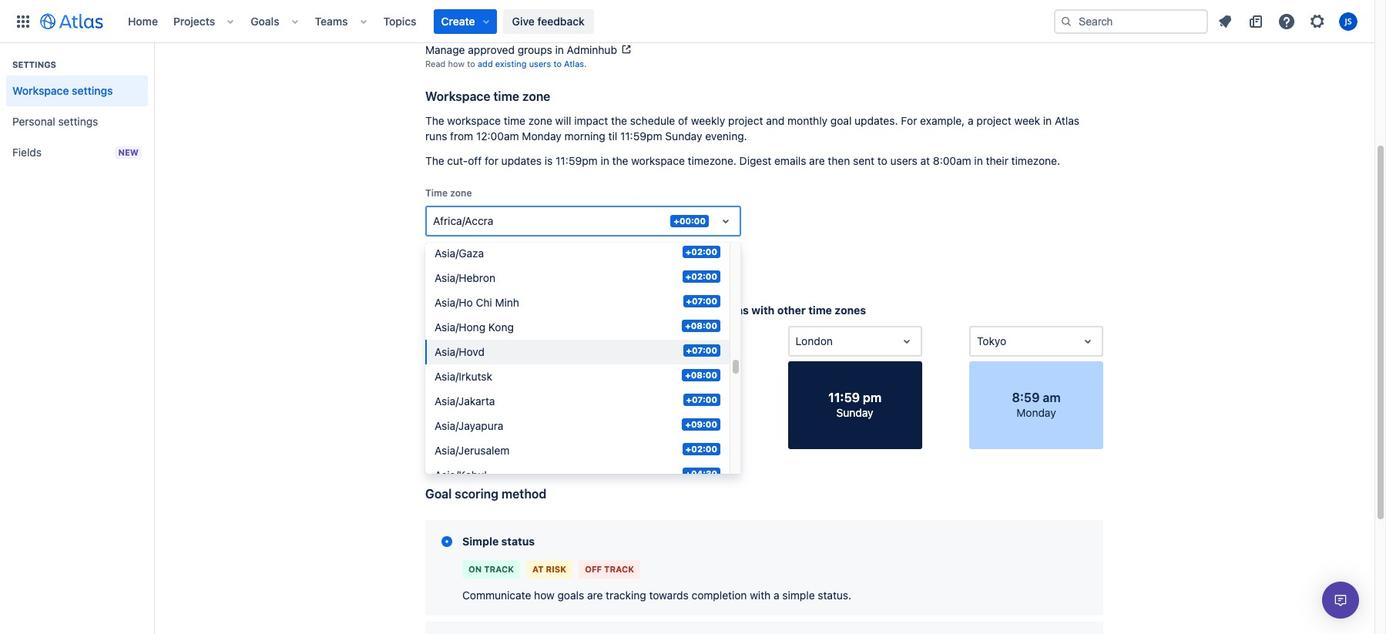 Task type: describe. For each thing, give the bounding box(es) containing it.
los
[[433, 334, 451, 347]]

cancel button
[[474, 261, 528, 286]]

1 project from the left
[[728, 114, 763, 127]]

0 vertical spatial open image
[[717, 212, 735, 230]]

with left other
[[752, 304, 775, 317]]

at risk
[[532, 564, 566, 574]]

cut-
[[447, 154, 468, 167]]

1 vertical spatial domains
[[622, 25, 656, 35]]

2 vertical spatial zone
[[450, 187, 472, 199]]

in down addresses
[[555, 43, 564, 56]]

here's
[[425, 304, 460, 317]]

morning
[[564, 129, 605, 143]]

+08:00 for asia/hong kong
[[685, 321, 717, 331]]

will inside the workspace time zone will impact the schedule of weekly project and monthly goal updates. for example, a project week in atlas runs from 12:00am monday morning til 11:59pm sunday evening.
[[555, 114, 571, 127]]

1 vertical spatial open image
[[716, 332, 735, 351]]

open intercom messenger image
[[1331, 591, 1350, 609]]

aligns
[[717, 304, 749, 317]]

search image
[[1060, 15, 1073, 27]]

banner containing home
[[0, 0, 1375, 43]]

method
[[501, 487, 546, 501]]

simple
[[782, 589, 815, 602]]

digest
[[739, 154, 772, 167]]

a inside the workspace time zone will impact the schedule of weekly project and monthly goal updates. for example, a project week in atlas runs from 12:00am monday morning til 11:59pm sunday evening.
[[968, 114, 974, 127]]

+04:30
[[685, 468, 717, 478]]

0 vertical spatial off
[[468, 154, 482, 167]]

simple
[[462, 535, 499, 548]]

am
[[1043, 391, 1061, 404]]

11:59 pm sunday
[[828, 391, 882, 419]]

0 horizontal spatial 11:59pm
[[508, 304, 554, 317]]

groups
[[518, 43, 552, 56]]

asia/gaza
[[435, 247, 484, 260]]

off
[[585, 564, 602, 574]]

is
[[545, 154, 553, 167]]

approved for groups
[[468, 43, 515, 56]]

sunday for 7:59 pm
[[655, 406, 692, 419]]

topics link
[[379, 9, 421, 34]]

time
[[425, 187, 448, 199]]

los angeles
[[433, 334, 494, 347]]

12:00am
[[476, 129, 519, 143]]

asia/hebron
[[435, 271, 495, 284]]

zones
[[835, 304, 866, 317]]

0 horizontal spatial are
[[587, 589, 603, 602]]

how for to
[[448, 59, 465, 69]]

workspace for workspace settings
[[12, 84, 69, 97]]

pm for 7:59 pm
[[679, 391, 698, 404]]

this
[[584, 243, 599, 253]]

8:00am
[[933, 154, 971, 167]]

2 timezone. from the left
[[1011, 154, 1060, 167]]

0 horizontal spatial will
[[463, 243, 476, 253]]

1 vertical spatial users
[[890, 154, 918, 167]]

manage approved groups in adminhub
[[425, 43, 617, 56]]

sunday for 4:59 pm
[[474, 406, 511, 419]]

personal
[[12, 115, 55, 128]]

weekly
[[691, 114, 725, 127]]

and
[[766, 114, 785, 127]]

emails
[[774, 154, 806, 167]]

2 vertical spatial users
[[549, 243, 571, 253]]

til
[[608, 129, 617, 143]]

runs
[[425, 129, 447, 143]]

from
[[450, 129, 473, 143]]

0 vertical spatial time
[[494, 89, 519, 103]]

topics
[[383, 14, 417, 27]]

save button
[[425, 261, 468, 286]]

an external link image
[[620, 43, 632, 55]]

new york
[[614, 334, 661, 347]]

feedback
[[537, 14, 585, 27]]

towards
[[649, 589, 689, 602]]

2 vertical spatial the
[[488, 304, 505, 317]]

read how to add existing users to atlas.
[[425, 59, 587, 69]]

time inside the workspace time zone will impact the schedule of weekly project and monthly goal updates. for example, a project week in atlas runs from 12:00am monday morning til 11:59pm sunday evening.
[[504, 114, 525, 127]]

in down til
[[601, 154, 609, 167]]

asia/kabul
[[435, 468, 487, 482]]

4:59 pm sunday
[[468, 391, 517, 419]]

goals link
[[246, 9, 284, 34]]

asia/irkutsk
[[435, 370, 492, 383]]

angeles
[[453, 334, 494, 347]]

+02:00 for asia/jerusalem
[[686, 444, 717, 454]]

give feedback button
[[503, 9, 594, 34]]

asia/jayapura
[[435, 419, 504, 432]]

schedule
[[630, 114, 675, 127]]

goal
[[425, 487, 452, 501]]

example,
[[920, 114, 965, 127]]

asia/hong
[[435, 321, 485, 334]]

how for goals
[[534, 589, 555, 602]]

2 vertical spatial time
[[808, 304, 832, 317]]

their
[[986, 154, 1009, 167]]

give
[[512, 14, 535, 27]]

+00:00
[[674, 216, 706, 226]]

+07:00 for asia/jakarta
[[686, 394, 717, 404]]

in up new york
[[636, 304, 646, 317]]

7:59 pm sunday
[[650, 391, 698, 419]]

goals
[[557, 589, 584, 602]]

addresses
[[534, 25, 575, 35]]

teams
[[315, 14, 348, 27]]

create
[[441, 14, 475, 27]]

communicate
[[462, 589, 531, 602]]

manage for manage approved domains in adminhub anyone with verified email addresses with these domains can
[[425, 9, 465, 22]]

manage approved groups in adminhub link
[[425, 43, 632, 56]]

then
[[828, 154, 850, 167]]

with left simple
[[750, 589, 771, 602]]

settings for personal settings
[[58, 115, 98, 128]]

home
[[128, 14, 158, 27]]

for
[[901, 114, 917, 127]]

monthly
[[788, 114, 828, 127]]

cut
[[599, 304, 616, 317]]

all
[[537, 243, 546, 253]]

goals
[[251, 14, 279, 27]]

in inside the workspace time zone will impact the schedule of weekly project and monthly goal updates. for example, a project week in atlas runs from 12:00am monday morning til 11:59pm sunday evening.
[[1043, 114, 1052, 127]]

workspace inside the workspace time zone will impact the schedule of weekly project and monthly goal updates. for example, a project week in atlas runs from 12:00am monday morning til 11:59pm sunday evening.
[[447, 114, 501, 127]]

0 horizontal spatial africa/accra
[[433, 214, 493, 227]]

york
[[639, 334, 661, 347]]

zone inside the workspace time zone will impact the schedule of weekly project and monthly goal updates. for example, a project week in atlas runs from 12:00am monday morning til 11:59pm sunday evening.
[[528, 114, 552, 127]]



Task type: vqa. For each thing, say whether or not it's contained in the screenshot.
bottom confluence icon
no



Task type: locate. For each thing, give the bounding box(es) containing it.
1 vertical spatial +08:00
[[685, 370, 717, 380]]

settings image
[[1308, 12, 1327, 30]]

approved up the verified
[[468, 9, 515, 22]]

sunday down 4:59
[[474, 406, 511, 419]]

changes
[[425, 243, 461, 253]]

workspace up from
[[447, 114, 501, 127]]

7:59
[[650, 391, 676, 404]]

+08:00 up 7:59 pm sunday
[[685, 370, 717, 380]]

adminhub up these at top left
[[574, 9, 625, 22]]

the for the workspace time zone will impact the schedule of weekly project and monthly goal updates. for example, a project week in atlas runs from 12:00am monday morning til 11:59pm sunday evening.
[[425, 114, 444, 127]]

None text field
[[796, 334, 799, 349]]

updates.
[[855, 114, 898, 127]]

in left atlas
[[1043, 114, 1052, 127]]

manage up anyone
[[425, 9, 465, 22]]

in left the their
[[974, 154, 983, 167]]

sunday down 11:59
[[837, 406, 873, 419]]

other
[[777, 304, 806, 317]]

2 vertical spatial how
[[534, 589, 555, 602]]

workspace for the cut-off for updates is 11:59pm in the workspace timezone. digest emails are then sent to users at 8:00am in their timezone.
[[631, 154, 685, 167]]

0 vertical spatial zone
[[522, 89, 550, 103]]

be
[[479, 243, 489, 253]]

+08:00 for asia/irkutsk
[[685, 370, 717, 380]]

to left atlas.
[[554, 59, 562, 69]]

2 open image from the left
[[897, 332, 916, 351]]

1 vertical spatial settings
[[58, 115, 98, 128]]

of left weekly
[[678, 114, 688, 127]]

settings up personal settings link
[[72, 84, 113, 97]]

of left this
[[573, 243, 581, 253]]

to
[[467, 59, 475, 69], [554, 59, 562, 69], [877, 154, 887, 167]]

pm inside 11:59 pm sunday
[[863, 391, 882, 404]]

to left add
[[467, 59, 475, 69]]

manage approved domains in adminhub anyone with verified email addresses with these domains can
[[425, 9, 675, 35]]

8:59
[[1012, 391, 1040, 404]]

cancel
[[484, 267, 519, 280]]

how left 'goals'
[[534, 589, 555, 602]]

adminhub for groups
[[567, 43, 617, 56]]

in up addresses
[[563, 9, 571, 22]]

manage inside manage approved domains in adminhub anyone with verified email addresses with these domains can
[[425, 9, 465, 22]]

0 vertical spatial users
[[529, 59, 551, 69]]

how up asia/hong kong
[[463, 304, 485, 317]]

monday inside 8:59 am monday
[[1017, 406, 1056, 419]]

2 +07:00 from the top
[[686, 345, 717, 355]]

africa/accra up 'york'
[[649, 304, 714, 317]]

sunday inside 7:59 pm sunday
[[655, 406, 692, 419]]

time
[[494, 89, 519, 103], [504, 114, 525, 127], [808, 304, 832, 317]]

open image
[[535, 332, 553, 351], [897, 332, 916, 351], [1079, 332, 1097, 351]]

1 vertical spatial will
[[463, 243, 476, 253]]

pm right 4:59
[[498, 391, 517, 404]]

2 horizontal spatial 11:59pm
[[620, 129, 662, 143]]

1 vertical spatial africa/accra
[[649, 304, 714, 317]]

1 pm from the left
[[498, 391, 517, 404]]

workspace for workspace time zone
[[425, 89, 490, 103]]

3 open image from the left
[[1079, 332, 1097, 351]]

0 horizontal spatial to
[[467, 59, 475, 69]]

settings down workspace settings link
[[58, 115, 98, 128]]

the up til
[[611, 114, 627, 127]]

notifications image
[[1216, 12, 1234, 30]]

2 project from the left
[[977, 114, 1012, 127]]

how for the
[[463, 304, 485, 317]]

0 horizontal spatial a
[[774, 589, 779, 602]]

asia/ho chi minh
[[435, 296, 519, 309]]

atlas.
[[564, 59, 587, 69]]

africa/accra down time zone
[[433, 214, 493, 227]]

approved for domains
[[468, 9, 515, 22]]

pm inside 7:59 pm sunday
[[679, 391, 698, 404]]

workspace time zone
[[425, 89, 550, 103]]

asia/jakarta
[[435, 394, 495, 408]]

1 horizontal spatial will
[[555, 114, 571, 127]]

will left be
[[463, 243, 476, 253]]

1 vertical spatial 11:59pm
[[556, 154, 598, 167]]

the down til
[[612, 154, 628, 167]]

status.
[[818, 589, 852, 602]]

pm right 7:59
[[679, 391, 698, 404]]

pm for 11:59 pm
[[863, 391, 882, 404]]

0 horizontal spatial of
[[573, 243, 581, 253]]

anyone
[[425, 25, 455, 35]]

risk
[[546, 564, 566, 574]]

+02:00 down +00:00
[[686, 247, 717, 257]]

+07:00
[[686, 296, 717, 306], [686, 345, 717, 355], [686, 394, 717, 404]]

0 vertical spatial workspace
[[447, 114, 501, 127]]

zone up is at the left top
[[528, 114, 552, 127]]

project up evening.
[[728, 114, 763, 127]]

workspace down settings
[[12, 84, 69, 97]]

goal scoring method
[[425, 487, 546, 501]]

timezone. down evening.
[[688, 154, 737, 167]]

2 manage from the top
[[425, 43, 465, 56]]

monday down 8:59
[[1017, 406, 1056, 419]]

sunday for 11:59 pm
[[837, 406, 873, 419]]

0 vertical spatial will
[[555, 114, 571, 127]]

1 vertical spatial of
[[573, 243, 581, 253]]

1 +08:00 from the top
[[685, 321, 717, 331]]

1 vertical spatial the
[[425, 154, 444, 167]]

domains
[[518, 9, 560, 22], [622, 25, 656, 35]]

approved inside manage approved domains in adminhub anyone with verified email addresses with these domains can
[[468, 9, 515, 22]]

help image
[[1278, 12, 1296, 30]]

banner
[[0, 0, 1375, 43]]

zone
[[522, 89, 550, 103], [528, 114, 552, 127], [450, 187, 472, 199]]

8:59 am monday
[[1012, 391, 1061, 419]]

0 vertical spatial settings
[[72, 84, 113, 97]]

personal settings link
[[6, 106, 148, 137]]

changes will be applied for all users of this workspace
[[425, 243, 644, 253]]

2 the from the top
[[425, 154, 444, 167]]

users down "groups"
[[529, 59, 551, 69]]

3 pm from the left
[[863, 391, 882, 404]]

track right on
[[484, 564, 514, 574]]

0 horizontal spatial domains
[[518, 9, 560, 22]]

off track
[[585, 564, 634, 574]]

1 timezone. from the left
[[688, 154, 737, 167]]

1 horizontal spatial timezone.
[[1011, 154, 1060, 167]]

1 vertical spatial off
[[619, 304, 634, 317]]

status
[[501, 535, 535, 548]]

+07:00 for asia/hovd
[[686, 345, 717, 355]]

0 vertical spatial how
[[448, 59, 465, 69]]

time up 12:00am
[[504, 114, 525, 127]]

1 vertical spatial the
[[612, 154, 628, 167]]

1 vertical spatial time
[[504, 114, 525, 127]]

1 horizontal spatial are
[[809, 154, 825, 167]]

week
[[1014, 114, 1040, 127]]

the for the cut-off for updates is 11:59pm in the workspace timezone. digest emails are then sent to users at 8:00am in their timezone.
[[425, 154, 444, 167]]

can
[[658, 25, 673, 35]]

asia/jerusalem
[[435, 444, 510, 457]]

0 vertical spatial +02:00
[[686, 247, 717, 257]]

1 approved from the top
[[468, 9, 515, 22]]

1 manage from the top
[[425, 9, 465, 22]]

pm right 11:59
[[863, 391, 882, 404]]

1 +02:00 from the top
[[686, 247, 717, 257]]

1 vertical spatial +02:00
[[686, 271, 717, 281]]

goal
[[831, 114, 852, 127]]

sunday inside '4:59 pm sunday'
[[474, 406, 511, 419]]

adminhub inside manage approved domains in adminhub anyone with verified email addresses with these domains can
[[574, 9, 625, 22]]

the inside the workspace time zone will impact the schedule of weekly project and monthly goal updates. for example, a project week in atlas runs from 12:00am monday morning til 11:59pm sunday evening.
[[611, 114, 627, 127]]

personal settings
[[12, 115, 98, 128]]

home link
[[123, 9, 163, 34]]

+07:00 for asia/ho chi minh
[[686, 296, 717, 306]]

3 +07:00 from the top
[[686, 394, 717, 404]]

2 horizontal spatial pm
[[863, 391, 882, 404]]

1 horizontal spatial off
[[619, 304, 634, 317]]

2 +08:00 from the top
[[685, 370, 717, 380]]

0 vertical spatial +07:00
[[686, 296, 717, 306]]

timezone. right the their
[[1011, 154, 1060, 167]]

1 horizontal spatial track
[[604, 564, 634, 574]]

kong
[[488, 321, 514, 334]]

4:59
[[468, 391, 495, 404]]

chi
[[476, 296, 492, 309]]

None text field
[[433, 213, 436, 229], [977, 334, 980, 349], [433, 213, 436, 229], [977, 334, 980, 349]]

save
[[435, 267, 459, 280]]

scoring
[[455, 487, 498, 501]]

2 +02:00 from the top
[[686, 271, 717, 281]]

with left these at top left
[[578, 25, 594, 35]]

minh
[[495, 296, 519, 309]]

add existing users to atlas. link
[[478, 59, 587, 69]]

verified
[[477, 25, 507, 35]]

0 horizontal spatial open image
[[535, 332, 553, 351]]

1 horizontal spatial project
[[977, 114, 1012, 127]]

0 vertical spatial domains
[[518, 9, 560, 22]]

2 approved from the top
[[468, 43, 515, 56]]

+02:00 for asia/gaza
[[686, 247, 717, 257]]

track for off track
[[604, 564, 634, 574]]

0 vertical spatial adminhub
[[574, 9, 625, 22]]

1 vertical spatial for
[[523, 243, 535, 253]]

workspace for changes will be applied for all users of this workspace
[[601, 243, 644, 253]]

tokyo
[[977, 334, 1006, 347]]

account image
[[1339, 12, 1358, 30]]

0 horizontal spatial project
[[728, 114, 763, 127]]

0 vertical spatial 11:59pm
[[620, 129, 662, 143]]

off right "cut"
[[619, 304, 634, 317]]

1 open image from the left
[[535, 332, 553, 351]]

the
[[611, 114, 627, 127], [612, 154, 628, 167], [488, 304, 505, 317]]

0 vertical spatial the
[[611, 114, 627, 127]]

0 horizontal spatial timezone.
[[688, 154, 737, 167]]

+09:00
[[685, 419, 717, 429]]

workspace settings
[[12, 84, 113, 97]]

1 horizontal spatial pm
[[679, 391, 698, 404]]

1 horizontal spatial domains
[[622, 25, 656, 35]]

11:59pm up kong
[[508, 304, 554, 317]]

the up runs
[[425, 114, 444, 127]]

1 horizontal spatial to
[[554, 59, 562, 69]]

pm inside '4:59 pm sunday'
[[498, 391, 517, 404]]

for down 12:00am
[[485, 154, 498, 167]]

+08:00
[[685, 321, 717, 331], [685, 370, 717, 380]]

2 vertical spatial workspace
[[601, 243, 644, 253]]

open image for 11:59 pm
[[897, 332, 916, 351]]

existing
[[495, 59, 527, 69]]

projects link
[[169, 9, 220, 34]]

0 horizontal spatial off
[[468, 154, 482, 167]]

11:59pm down schedule
[[620, 129, 662, 143]]

1 horizontal spatial for
[[523, 243, 535, 253]]

workspace settings link
[[6, 76, 148, 106]]

users left at
[[890, 154, 918, 167]]

users
[[529, 59, 551, 69], [890, 154, 918, 167], [549, 243, 571, 253]]

sunday down 7:59
[[655, 406, 692, 419]]

1 horizontal spatial workspace
[[425, 89, 490, 103]]

manage up read
[[425, 43, 465, 56]]

0 horizontal spatial monday
[[522, 129, 562, 143]]

workspace down read
[[425, 89, 490, 103]]

workspace down schedule
[[631, 154, 685, 167]]

0 vertical spatial +08:00
[[685, 321, 717, 331]]

project
[[728, 114, 763, 127], [977, 114, 1012, 127]]

zone right time
[[450, 187, 472, 199]]

+08:00 down aligns
[[685, 321, 717, 331]]

+02:00 up aligns
[[686, 271, 717, 281]]

tracking
[[606, 589, 646, 602]]

1 vertical spatial approved
[[468, 43, 515, 56]]

1 +07:00 from the top
[[686, 296, 717, 306]]

1 horizontal spatial africa/accra
[[649, 304, 714, 317]]

the up kong
[[488, 304, 505, 317]]

new
[[614, 334, 637, 347]]

a right example,
[[968, 114, 974, 127]]

11:59pm down "morning"
[[556, 154, 598, 167]]

group containing workspace settings
[[6, 43, 148, 173]]

sunday inside 11:59 pm sunday
[[837, 406, 873, 419]]

the
[[425, 114, 444, 127], [425, 154, 444, 167]]

0 vertical spatial africa/accra
[[433, 214, 493, 227]]

how
[[448, 59, 465, 69], [463, 304, 485, 317], [534, 589, 555, 602]]

0 horizontal spatial track
[[484, 564, 514, 574]]

impact
[[574, 114, 608, 127]]

are right 'goals'
[[587, 589, 603, 602]]

+02:00 up +04:30
[[686, 444, 717, 454]]

will up "morning"
[[555, 114, 571, 127]]

0 vertical spatial monday
[[522, 129, 562, 143]]

are left the "then" on the top right of page
[[809, 154, 825, 167]]

read
[[425, 59, 446, 69]]

+02:00 for asia/hebron
[[686, 271, 717, 281]]

pm for 4:59 pm
[[498, 391, 517, 404]]

1 track from the left
[[484, 564, 514, 574]]

1 horizontal spatial 11:59pm
[[556, 154, 598, 167]]

how right read
[[448, 59, 465, 69]]

0 vertical spatial a
[[968, 114, 974, 127]]

open image for 4:59 pm
[[535, 332, 553, 351]]

the inside the workspace time zone will impact the schedule of weekly project and monthly goal updates. for example, a project week in atlas runs from 12:00am monday morning til 11:59pm sunday evening.
[[425, 114, 444, 127]]

track right off
[[604, 564, 634, 574]]

communicate how goals are tracking towards completion with a simple status.
[[462, 589, 852, 602]]

0 horizontal spatial for
[[485, 154, 498, 167]]

open image right +00:00
[[717, 212, 735, 230]]

1 vertical spatial monday
[[1017, 406, 1056, 419]]

1 horizontal spatial a
[[968, 114, 974, 127]]

in
[[563, 9, 571, 22], [555, 43, 564, 56], [1043, 114, 1052, 127], [601, 154, 609, 167], [974, 154, 983, 167], [636, 304, 646, 317]]

2 vertical spatial +02:00
[[686, 444, 717, 454]]

manage for manage approved groups in adminhub
[[425, 43, 465, 56]]

to right the sent
[[877, 154, 887, 167]]

2 track from the left
[[604, 564, 634, 574]]

zone down add existing users to atlas. link
[[522, 89, 550, 103]]

time down read how to add existing users to atlas.
[[494, 89, 519, 103]]

in inside manage approved domains in adminhub anyone with verified email addresses with these domains can
[[563, 9, 571, 22]]

open image down aligns
[[716, 332, 735, 351]]

2 horizontal spatial open image
[[1079, 332, 1097, 351]]

1 the from the top
[[425, 114, 444, 127]]

the left cut-
[[425, 154, 444, 167]]

11:59pm inside the workspace time zone will impact the schedule of weekly project and monthly goal updates. for example, a project week in atlas runs from 12:00am monday morning til 11:59pm sunday evening.
[[620, 129, 662, 143]]

0 vertical spatial manage
[[425, 9, 465, 22]]

1 vertical spatial a
[[774, 589, 779, 602]]

2 vertical spatial 11:59pm
[[508, 304, 554, 317]]

a left simple
[[774, 589, 779, 602]]

0 horizontal spatial pm
[[498, 391, 517, 404]]

sunday down weekly
[[665, 129, 702, 143]]

project left week
[[977, 114, 1012, 127]]

pm
[[498, 391, 517, 404], [679, 391, 698, 404], [863, 391, 882, 404]]

sunday left "cut"
[[556, 304, 596, 317]]

add
[[478, 59, 493, 69]]

2 pm from the left
[[679, 391, 698, 404]]

1 vertical spatial adminhub
[[567, 43, 617, 56]]

with right anyone
[[458, 25, 475, 35]]

1 vertical spatial manage
[[425, 43, 465, 56]]

give feedback
[[512, 14, 585, 27]]

settings for workspace settings
[[72, 84, 113, 97]]

sent
[[853, 154, 875, 167]]

1 vertical spatial +07:00
[[686, 345, 717, 355]]

0 vertical spatial for
[[485, 154, 498, 167]]

0 vertical spatial are
[[809, 154, 825, 167]]

0 vertical spatial approved
[[468, 9, 515, 22]]

on
[[468, 564, 482, 574]]

approved up add
[[468, 43, 515, 56]]

open image for 8:59 am
[[1079, 332, 1097, 351]]

evening.
[[705, 129, 747, 143]]

0 horizontal spatial workspace
[[12, 84, 69, 97]]

off
[[468, 154, 482, 167], [619, 304, 634, 317]]

workspace right this
[[601, 243, 644, 253]]

of inside the workspace time zone will impact the schedule of weekly project and monthly goal updates. for example, a project week in atlas runs from 12:00am monday morning til 11:59pm sunday evening.
[[678, 114, 688, 127]]

new
[[118, 147, 139, 157]]

adminhub for domains
[[574, 9, 625, 22]]

top element
[[9, 0, 1054, 43]]

1 vertical spatial how
[[463, 304, 485, 317]]

1 horizontal spatial monday
[[1017, 406, 1056, 419]]

0 vertical spatial the
[[425, 114, 444, 127]]

switch to... image
[[14, 12, 32, 30]]

0 vertical spatial of
[[678, 114, 688, 127]]

the workspace time zone will impact the schedule of weekly project and monthly goal updates. for example, a project week in atlas runs from 12:00am monday morning til 11:59pm sunday evening.
[[425, 114, 1079, 143]]

monday
[[522, 129, 562, 143], [1017, 406, 1056, 419]]

users right all
[[549, 243, 571, 253]]

updates
[[501, 154, 542, 167]]

1 vertical spatial are
[[587, 589, 603, 602]]

1 horizontal spatial open image
[[897, 332, 916, 351]]

1 vertical spatial workspace
[[631, 154, 685, 167]]

2 vertical spatial +07:00
[[686, 394, 717, 404]]

off down from
[[468, 154, 482, 167]]

Search field
[[1054, 9, 1208, 34]]

3 +02:00 from the top
[[686, 444, 717, 454]]

open image
[[717, 212, 735, 230], [716, 332, 735, 351]]

atlas
[[1055, 114, 1079, 127]]

2 horizontal spatial to
[[877, 154, 887, 167]]

1 horizontal spatial of
[[678, 114, 688, 127]]

completion
[[692, 589, 747, 602]]

at
[[920, 154, 930, 167]]

time zone
[[425, 187, 472, 199]]

workspace
[[447, 114, 501, 127], [631, 154, 685, 167], [601, 243, 644, 253]]

time right other
[[808, 304, 832, 317]]

1 vertical spatial zone
[[528, 114, 552, 127]]

sunday inside the workspace time zone will impact the schedule of weekly project and monthly goal updates. for example, a project week in atlas runs from 12:00am monday morning til 11:59pm sunday evening.
[[665, 129, 702, 143]]

track for on track
[[484, 564, 514, 574]]

adminhub up atlas.
[[567, 43, 617, 56]]

monday inside the workspace time zone will impact the schedule of weekly project and monthly goal updates. for example, a project week in atlas runs from 12:00am monday morning til 11:59pm sunday evening.
[[522, 129, 562, 143]]

create button
[[433, 9, 497, 34]]

for left all
[[523, 243, 535, 253]]

london
[[796, 334, 833, 347]]

monday up is at the left top
[[522, 129, 562, 143]]

group
[[6, 43, 148, 173]]



